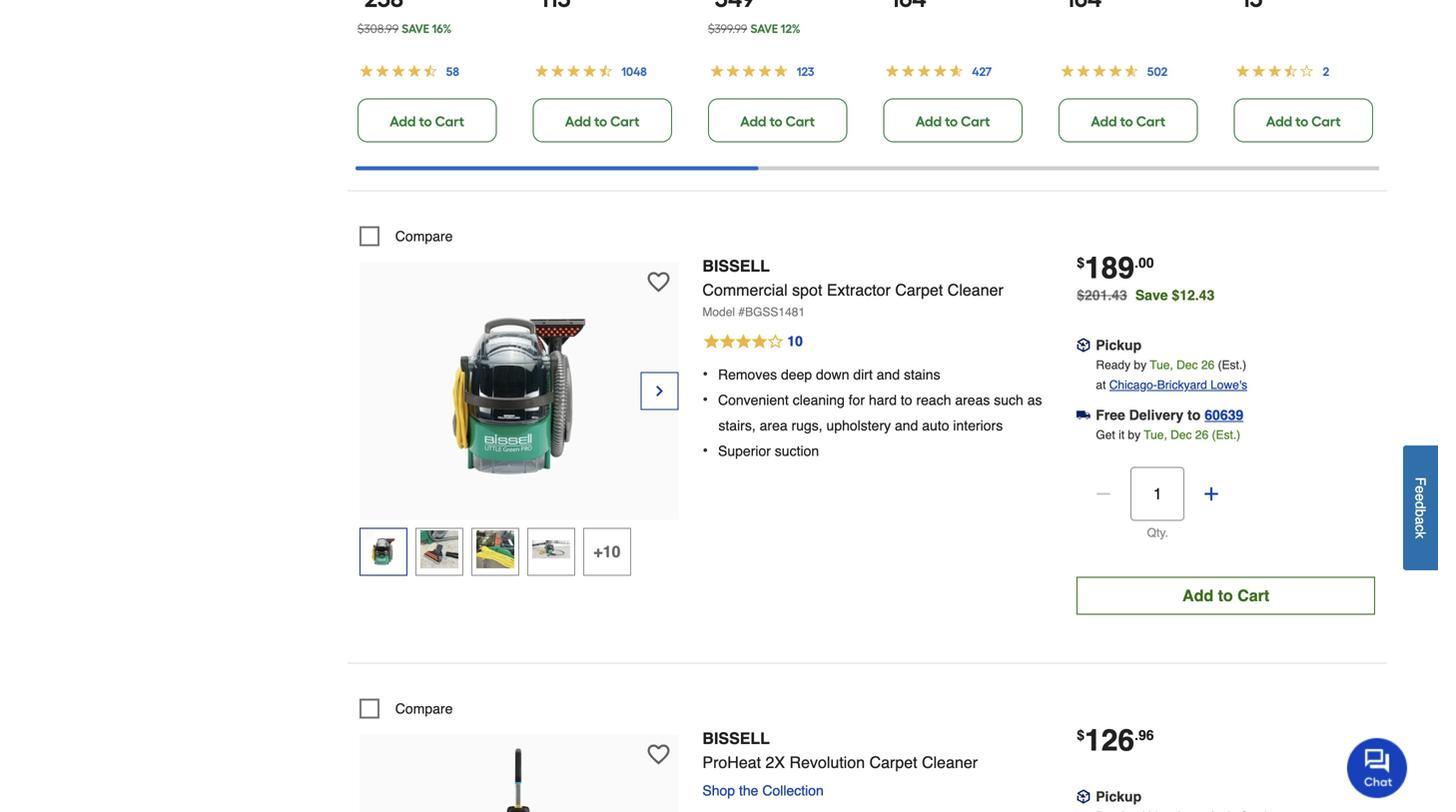Task type: describe. For each thing, give the bounding box(es) containing it.
for
[[849, 392, 865, 408]]

1 vertical spatial by
[[1128, 428, 1141, 442]]

1 vertical spatial (est.)
[[1212, 428, 1241, 442]]

cleaner for bissell proheat 2x revolution carpet cleaner
[[922, 753, 978, 771]]

10 button
[[703, 330, 1053, 354]]

minus image
[[1094, 484, 1114, 504]]

f e e d b a c k
[[1413, 477, 1429, 538]]

3 • from the top
[[703, 441, 708, 459]]

free delivery to 60639
[[1096, 407, 1244, 423]]

1 vertical spatial 26
[[1195, 428, 1209, 442]]

reach
[[916, 392, 951, 408]]

10
[[787, 333, 803, 349]]

cart for fourth the add to cart list item from the left
[[961, 113, 990, 130]]

stairs,
[[719, 417, 756, 433]]

dirt
[[853, 367, 873, 382]]

126
[[1085, 723, 1135, 757]]

1 gallery item 0 image from the top
[[409, 272, 629, 492]]

1 vertical spatial and
[[895, 417, 918, 433]]

get it by tue, dec 26 (est.)
[[1096, 428, 1241, 442]]

4 add to cart list item from the left
[[883, 0, 1027, 142]]

4 thumbnail image from the left
[[532, 530, 570, 568]]

convenient
[[718, 392, 789, 408]]

$399.99 save 12%
[[708, 21, 801, 36]]

6 add to cart list item from the left
[[1234, 0, 1377, 142]]

tue, inside ready by tue, dec 26 (est.) at chicago-brickyard lowe's
[[1150, 358, 1173, 372]]

to for second the add to cart list item from the left
[[594, 113, 607, 130]]

2 e from the top
[[1413, 493, 1429, 501]]

suction
[[775, 443, 819, 459]]

chicago-
[[1109, 378, 1157, 392]]

3 thumbnail image from the left
[[476, 530, 514, 568]]

bissell proheat 2x revolution carpet cleaner
[[703, 729, 978, 771]]

actual price $126.96 element
[[1077, 723, 1154, 757]]

add to cart link for fifth the add to cart list item from left
[[1059, 98, 1198, 142]]

save for save 16%
[[402, 21, 429, 36]]

$ 126 .96
[[1077, 723, 1154, 757]]

add to cart link for sixth the add to cart list item from left
[[1234, 98, 1373, 142]]

.96
[[1135, 727, 1154, 743]]

bgss1481
[[745, 305, 805, 319]]

add for fifth the add to cart list item from left
[[1091, 113, 1117, 130]]

compare for commercial spot extractor carpet cleaner
[[395, 228, 453, 244]]

to for fifth the add to cart list item from left
[[1120, 113, 1133, 130]]

interiors
[[953, 417, 1003, 433]]

superior
[[718, 443, 771, 459]]

2 pickup from the top
[[1096, 788, 1142, 804]]

commercial
[[703, 281, 788, 299]]

save
[[1135, 287, 1168, 303]]

shop the collection
[[703, 782, 824, 798]]

#
[[739, 305, 745, 319]]

carpet for extractor
[[895, 281, 943, 299]]

upholstery
[[827, 417, 891, 433]]

$201.43
[[1077, 287, 1127, 303]]

2 pickup image from the top
[[1077, 790, 1091, 804]]

such
[[994, 392, 1024, 408]]

5 add to cart list item from the left
[[1059, 0, 1202, 142]]

compare for proheat 2x revolution carpet cleaner
[[395, 701, 453, 717]]

add to cart button
[[1077, 577, 1375, 615]]

$ 189 .00
[[1077, 251, 1154, 285]]

add for fourth the add to cart list item from the left
[[916, 113, 942, 130]]

bissell for commercial
[[703, 257, 770, 275]]

bissell commercial spot extractor carpet cleaner model # bgss1481
[[703, 257, 1004, 319]]

to for 4th the add to cart list item from right
[[770, 113, 783, 130]]

was price $201.43 element
[[1077, 282, 1135, 303]]

60639 button
[[1205, 405, 1244, 425]]

add to cart for add to cart link corresponding to 1st the add to cart list item
[[390, 113, 464, 130]]

$201.43 save $12.43
[[1077, 287, 1215, 303]]

a
[[1413, 517, 1429, 524]]

add to cart link for fourth the add to cart list item from the left
[[883, 98, 1023, 142]]

heart outline image
[[648, 271, 670, 293]]

auto
[[922, 417, 949, 433]]

+10
[[593, 542, 621, 561]]

16%
[[432, 21, 452, 36]]

collection
[[762, 782, 824, 798]]

c
[[1413, 524, 1429, 531]]

2 • from the top
[[703, 390, 708, 408]]

qty.
[[1147, 526, 1168, 540]]

heart outline image
[[648, 743, 670, 765]]

$ for 189
[[1077, 255, 1085, 271]]

cart for fifth the add to cart list item from left
[[1136, 113, 1166, 130]]

extractor
[[827, 281, 891, 299]]

lowe's
[[1211, 378, 1248, 392]]

1 • from the top
[[703, 365, 708, 383]]

b
[[1413, 509, 1429, 517]]

it
[[1119, 428, 1125, 442]]

to inside the • removes deep down dirt and stains • convenient cleaning for hard to reach areas such as stairs, area rugs, upholstery and auto interiors • superior suction
[[901, 392, 912, 408]]

$12.43
[[1172, 287, 1215, 303]]



Task type: vqa. For each thing, say whether or not it's contained in the screenshot.
12%
yes



Task type: locate. For each thing, give the bounding box(es) containing it.
and left auto
[[895, 417, 918, 433]]

deep
[[781, 367, 812, 382]]

1 compare from the top
[[395, 228, 453, 244]]

$308.99
[[357, 21, 399, 36]]

f
[[1413, 477, 1429, 486]]

save
[[402, 21, 429, 36], [751, 21, 778, 36]]

1 save from the left
[[402, 21, 429, 36]]

1000386477 element
[[359, 226, 453, 246]]

at
[[1096, 378, 1106, 392]]

add for second the add to cart list item from the left
[[565, 113, 591, 130]]

add
[[390, 113, 416, 130], [565, 113, 591, 130], [740, 113, 767, 130], [916, 113, 942, 130], [1091, 113, 1117, 130], [1266, 113, 1292, 130], [1183, 586, 1214, 605]]

0 horizontal spatial save
[[402, 21, 429, 36]]

26 up lowe's
[[1201, 358, 1215, 372]]

1 vertical spatial bissell
[[703, 729, 770, 747]]

proheat
[[703, 753, 761, 771]]

• right the chevron right image
[[703, 390, 708, 408]]

revolution
[[790, 753, 865, 771]]

gallery item 0 image
[[409, 272, 629, 492], [409, 744, 629, 812]]

dec
[[1177, 358, 1198, 372], [1171, 428, 1192, 442]]

dec down free delivery to 60639
[[1171, 428, 1192, 442]]

carpet inside bissell proheat 2x revolution carpet cleaner
[[870, 753, 917, 771]]

to
[[419, 113, 432, 130], [594, 113, 607, 130], [770, 113, 783, 130], [945, 113, 958, 130], [1120, 113, 1133, 130], [1296, 113, 1309, 130], [901, 392, 912, 408], [1188, 407, 1201, 423], [1218, 586, 1233, 605]]

• left superior
[[703, 441, 708, 459]]

1 vertical spatial pickup image
[[1077, 790, 1091, 804]]

pickup down $ 126 .96
[[1096, 788, 1142, 804]]

bissell inside bissell proheat 2x revolution carpet cleaner
[[703, 729, 770, 747]]

2 add to cart list item from the left
[[533, 0, 676, 142]]

tue, down delivery on the bottom right
[[1144, 428, 1167, 442]]

add to cart for sixth the add to cart list item from left add to cart link
[[1266, 113, 1341, 130]]

add to cart link for second the add to cart list item from the left
[[533, 98, 672, 142]]

cleaner inside bissell proheat 2x revolution carpet cleaner
[[922, 753, 978, 771]]

cleaner for bissell commercial spot extractor carpet cleaner model # bgss1481
[[948, 281, 1004, 299]]

3 add to cart link from the left
[[708, 98, 847, 142]]

1 $ from the top
[[1077, 255, 1085, 271]]

carpet inside bissell commercial spot extractor carpet cleaner model # bgss1481
[[895, 281, 943, 299]]

1 add to cart link from the left
[[357, 98, 497, 142]]

1 thumbnail image from the left
[[364, 530, 402, 568]]

brickyard
[[1157, 378, 1207, 392]]

shop the collection link
[[703, 782, 832, 798]]

1 vertical spatial dec
[[1171, 428, 1192, 442]]

add for sixth the add to cart list item from left
[[1266, 113, 1292, 130]]

as
[[1027, 392, 1042, 408]]

(est.) down 60639
[[1212, 428, 1241, 442]]

Stepper number input field with increment and decrement buttons number field
[[1131, 467, 1185, 521]]

to for 1st the add to cart list item
[[419, 113, 432, 130]]

carpet right revolution
[[870, 753, 917, 771]]

$ for 126
[[1077, 727, 1085, 743]]

cart inside button
[[1238, 586, 1270, 605]]

$ left .96
[[1077, 727, 1085, 743]]

chat invite button image
[[1347, 737, 1408, 798]]

1000891942 element
[[359, 699, 453, 719]]

$ inside $ 189 .00
[[1077, 255, 1085, 271]]

1 vertical spatial gallery item 0 image
[[409, 744, 629, 812]]

the
[[739, 782, 759, 798]]

2 save from the left
[[751, 21, 778, 36]]

1 pickup from the top
[[1096, 337, 1142, 353]]

dec up brickyard
[[1177, 358, 1198, 372]]

pickup image down 126
[[1077, 790, 1091, 804]]

1 vertical spatial carpet
[[870, 753, 917, 771]]

add to cart for add to cart link associated with 4th the add to cart list item from right
[[740, 113, 815, 130]]

189
[[1085, 251, 1135, 285]]

1 add to cart list item from the left
[[357, 0, 501, 142]]

$308.99 save 16%
[[357, 21, 452, 36]]

cleaning
[[793, 392, 845, 408]]

6 add to cart link from the left
[[1234, 98, 1373, 142]]

compare inside 1000386477 element
[[395, 228, 453, 244]]

bissell for proheat
[[703, 729, 770, 747]]

1 vertical spatial $
[[1077, 727, 1085, 743]]

0 vertical spatial •
[[703, 365, 708, 383]]

and right dirt
[[877, 367, 900, 382]]

26
[[1201, 358, 1215, 372], [1195, 428, 1209, 442]]

f e e d b a c k button
[[1403, 445, 1438, 570]]

truck filled image
[[1077, 408, 1091, 422]]

and
[[877, 367, 900, 382], [895, 417, 918, 433]]

compare inside 1000891942 element
[[395, 701, 453, 717]]

0 vertical spatial 26
[[1201, 358, 1215, 372]]

60639
[[1205, 407, 1244, 423]]

• removes deep down dirt and stains • convenient cleaning for hard to reach areas such as stairs, area rugs, upholstery and auto interiors • superior suction
[[703, 365, 1042, 459]]

0 vertical spatial pickup image
[[1077, 338, 1091, 352]]

e
[[1413, 486, 1429, 493], [1413, 493, 1429, 501]]

add for 1st the add to cart list item
[[390, 113, 416, 130]]

model
[[703, 305, 735, 319]]

0 vertical spatial by
[[1134, 358, 1147, 372]]

add inside button
[[1183, 586, 1214, 605]]

delivery
[[1129, 407, 1184, 423]]

ready
[[1096, 358, 1131, 372]]

1 vertical spatial pickup
[[1096, 788, 1142, 804]]

tue, up chicago-brickyard lowe's button
[[1150, 358, 1173, 372]]

e up d
[[1413, 486, 1429, 493]]

1 bissell from the top
[[703, 257, 770, 275]]

cleaner inside bissell commercial spot extractor carpet cleaner model # bgss1481
[[948, 281, 1004, 299]]

cart for 1st the add to cart list item
[[435, 113, 464, 130]]

cart
[[435, 113, 464, 130], [610, 113, 640, 130], [786, 113, 815, 130], [961, 113, 990, 130], [1136, 113, 1166, 130], [1312, 113, 1341, 130], [1238, 586, 1270, 605]]

plus image
[[1202, 484, 1222, 504]]

rugs,
[[792, 417, 823, 433]]

save left "12%"
[[751, 21, 778, 36]]

0 vertical spatial tue,
[[1150, 358, 1173, 372]]

bissell up proheat
[[703, 729, 770, 747]]

by
[[1134, 358, 1147, 372], [1128, 428, 1141, 442]]

k
[[1413, 531, 1429, 538]]

dec inside ready by tue, dec 26 (est.) at chicago-brickyard lowe's
[[1177, 358, 1198, 372]]

4 add to cart link from the left
[[883, 98, 1023, 142]]

add for 4th the add to cart list item from right
[[740, 113, 767, 130]]

1 vertical spatial tue,
[[1144, 428, 1167, 442]]

0 vertical spatial bissell
[[703, 257, 770, 275]]

bissell
[[703, 257, 770, 275], [703, 729, 770, 747]]

0 vertical spatial cleaner
[[948, 281, 1004, 299]]

e up b
[[1413, 493, 1429, 501]]

by right it
[[1128, 428, 1141, 442]]

1 horizontal spatial save
[[751, 21, 778, 36]]

2 bissell from the top
[[703, 729, 770, 747]]

+10 button
[[583, 528, 631, 576]]

(est.) inside ready by tue, dec 26 (est.) at chicago-brickyard lowe's
[[1218, 358, 1247, 372]]

d
[[1413, 501, 1429, 509]]

areas
[[955, 392, 990, 408]]

pickup image down $201.43
[[1077, 338, 1091, 352]]

(est.)
[[1218, 358, 1247, 372], [1212, 428, 1241, 442]]

add to cart link for 4th the add to cart list item from right
[[708, 98, 847, 142]]

• left the removes
[[703, 365, 708, 383]]

$
[[1077, 255, 1085, 271], [1077, 727, 1085, 743]]

1 vertical spatial •
[[703, 390, 708, 408]]

save for save 12%
[[751, 21, 778, 36]]

•
[[703, 365, 708, 383], [703, 390, 708, 408], [703, 441, 708, 459]]

2x
[[766, 753, 785, 771]]

2 $ from the top
[[1077, 727, 1085, 743]]

$ up $201.43
[[1077, 255, 1085, 271]]

actual price $189.00 element
[[1077, 251, 1154, 285]]

4 stars image
[[703, 330, 804, 354]]

add to cart
[[390, 113, 464, 130], [565, 113, 640, 130], [740, 113, 815, 130], [916, 113, 990, 130], [1091, 113, 1166, 130], [1266, 113, 1341, 130], [1183, 586, 1270, 605]]

carpet
[[895, 281, 943, 299], [870, 753, 917, 771]]

pickup
[[1096, 337, 1142, 353], [1096, 788, 1142, 804]]

by up chicago-
[[1134, 358, 1147, 372]]

1 e from the top
[[1413, 486, 1429, 493]]

0 vertical spatial dec
[[1177, 358, 1198, 372]]

bissell up commercial
[[703, 257, 770, 275]]

save left 16% on the left of page
[[402, 21, 429, 36]]

to for sixth the add to cart list item from left
[[1296, 113, 1309, 130]]

to for fourth the add to cart list item from the left
[[945, 113, 958, 130]]

tue,
[[1150, 358, 1173, 372], [1144, 428, 1167, 442]]

down
[[816, 367, 849, 382]]

area
[[760, 417, 788, 433]]

0 vertical spatial $
[[1077, 255, 1085, 271]]

12%
[[781, 21, 801, 36]]

chicago-brickyard lowe's button
[[1109, 375, 1248, 395]]

(est.) up lowe's
[[1218, 358, 1247, 372]]

carpet for revolution
[[870, 753, 917, 771]]

by inside ready by tue, dec 26 (est.) at chicago-brickyard lowe's
[[1134, 358, 1147, 372]]

3 add to cart list item from the left
[[708, 0, 851, 142]]

1 vertical spatial compare
[[395, 701, 453, 717]]

removes
[[718, 367, 777, 382]]

1 vertical spatial cleaner
[[922, 753, 978, 771]]

add to cart for second the add to cart list item from the left's add to cart link
[[565, 113, 640, 130]]

pickup up ready
[[1096, 337, 1142, 353]]

26 inside ready by tue, dec 26 (est.) at chicago-brickyard lowe's
[[1201, 358, 1215, 372]]

thumbnail image
[[364, 530, 402, 568], [420, 530, 458, 568], [476, 530, 514, 568], [532, 530, 570, 568]]

add to cart for fifth the add to cart list item from left add to cart link
[[1091, 113, 1166, 130]]

add to cart for add to cart link related to fourth the add to cart list item from the left
[[916, 113, 990, 130]]

to inside button
[[1218, 586, 1233, 605]]

2 gallery item 0 image from the top
[[409, 744, 629, 812]]

add to cart inside button
[[1183, 586, 1270, 605]]

2 vertical spatial •
[[703, 441, 708, 459]]

0 vertical spatial (est.)
[[1218, 358, 1247, 372]]

add to cart list item
[[357, 0, 501, 142], [533, 0, 676, 142], [708, 0, 851, 142], [883, 0, 1027, 142], [1059, 0, 1202, 142], [1234, 0, 1377, 142]]

free
[[1096, 407, 1125, 423]]

0 vertical spatial and
[[877, 367, 900, 382]]

cart for second the add to cart list item from the left
[[610, 113, 640, 130]]

ready by tue, dec 26 (est.) at chicago-brickyard lowe's
[[1096, 358, 1248, 392]]

add to cart link for 1st the add to cart list item
[[357, 98, 497, 142]]

0 vertical spatial pickup
[[1096, 337, 1142, 353]]

add to cart link
[[357, 98, 497, 142], [533, 98, 672, 142], [708, 98, 847, 142], [883, 98, 1023, 142], [1059, 98, 1198, 142], [1234, 98, 1373, 142]]

stains
[[904, 367, 940, 382]]

5 add to cart link from the left
[[1059, 98, 1198, 142]]

2 add to cart link from the left
[[533, 98, 672, 142]]

0 vertical spatial gallery item 0 image
[[409, 272, 629, 492]]

shop
[[703, 782, 735, 798]]

pickup image
[[1077, 338, 1091, 352], [1077, 790, 1091, 804]]

bissell inside bissell commercial spot extractor carpet cleaner model # bgss1481
[[703, 257, 770, 275]]

cleaner
[[948, 281, 1004, 299], [922, 753, 978, 771]]

1 pickup image from the top
[[1077, 338, 1091, 352]]

2 compare from the top
[[395, 701, 453, 717]]

26 down 60639
[[1195, 428, 1209, 442]]

compare
[[395, 228, 453, 244], [395, 701, 453, 717]]

2 thumbnail image from the left
[[420, 530, 458, 568]]

hard
[[869, 392, 897, 408]]

$ inside $ 126 .96
[[1077, 727, 1085, 743]]

$399.99
[[708, 21, 747, 36]]

cart for 4th the add to cart list item from right
[[786, 113, 815, 130]]

cart for sixth the add to cart list item from left
[[1312, 113, 1341, 130]]

chevron right image
[[652, 381, 668, 401]]

0 vertical spatial carpet
[[895, 281, 943, 299]]

carpet right extractor
[[895, 281, 943, 299]]

get
[[1096, 428, 1115, 442]]

spot
[[792, 281, 822, 299]]

.00
[[1135, 255, 1154, 271]]

0 vertical spatial compare
[[395, 228, 453, 244]]



